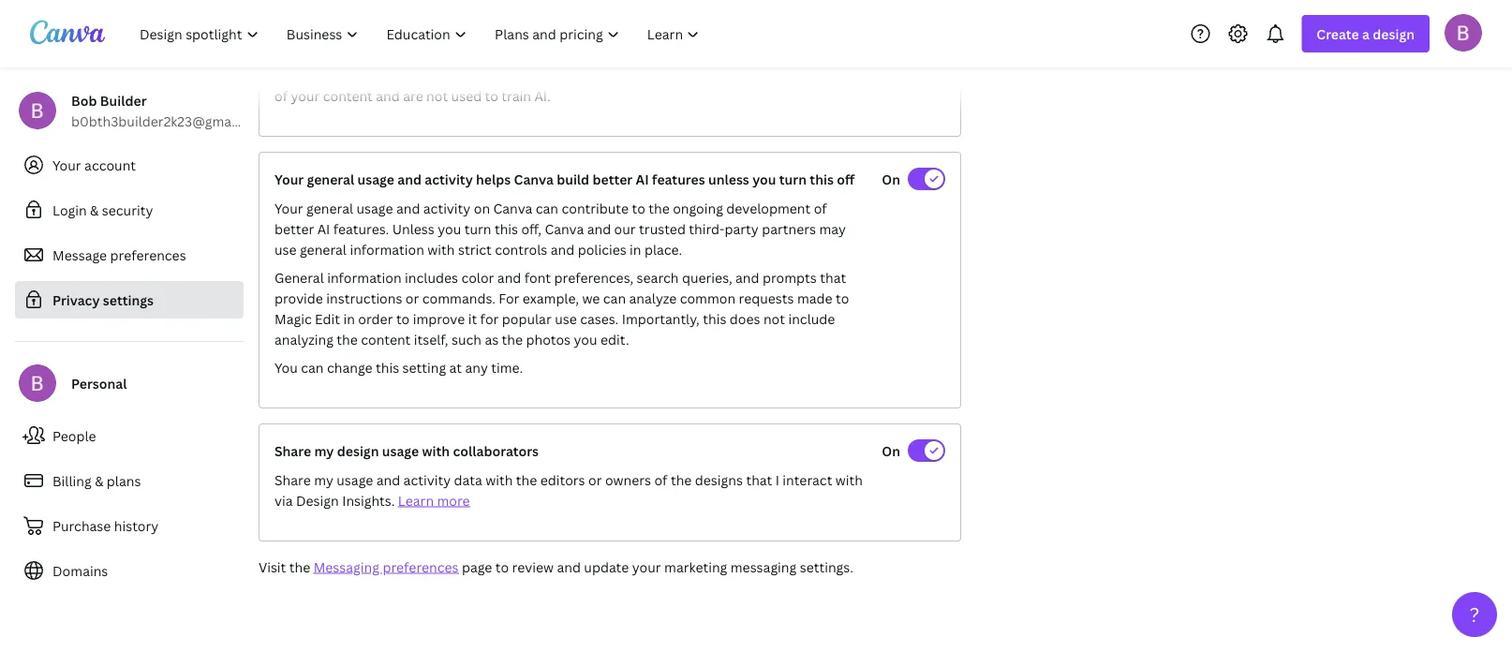 Task type: locate. For each thing, give the bounding box(es) containing it.
2 share from the top
[[275, 471, 311, 489]]

0 horizontal spatial our
[[496, 25, 518, 43]]

turn inside unless you turn this on, canva and our trusted third-party partners will not train ai using your content, which includes the text in your designs and your uploads (such as photos, videos, audio, and files). even the prompts you use for products like magic write are considered part of your content and are not used to train ai.
[[347, 25, 374, 43]]

unless right features.
[[392, 220, 435, 238]]

& for login
[[90, 201, 99, 219]]

1 horizontal spatial train
[[751, 25, 780, 43]]

partners down the development
[[762, 220, 816, 238]]

with up learn more
[[422, 442, 450, 460]]

share my design usage with collaborators
[[275, 442, 539, 460]]

that inside general information includes color and font preferences, search queries, and prompts that provide instructions or commands. for example, we can analyze common requests made to magic edit in order to improve it for popular use cases. importantly, this does not include analyzing the content itself, such as the photos you edit.
[[820, 268, 846, 286]]

2 vertical spatial in
[[343, 310, 355, 327]]

on
[[882, 170, 900, 188], [882, 442, 900, 460]]

1 horizontal spatial third-
[[689, 220, 725, 238]]

2 vertical spatial of
[[654, 471, 668, 489]]

design inside dropdown button
[[1373, 25, 1415, 43]]

third- inside your general usage and activity on canva can contribute to the ongoing development of better ai features. unless you turn this off, canva and our trusted third-party partners may use general information with strict controls and policies in place.
[[689, 220, 725, 238]]

to right used
[[485, 87, 498, 104]]

party up uploads
[[606, 25, 640, 43]]

may
[[819, 220, 846, 238]]

third-
[[571, 25, 606, 43], [689, 220, 725, 238]]

content down order
[[361, 330, 411, 348]]

0 vertical spatial or
[[406, 289, 419, 307]]

in inside your general usage and activity on canva can contribute to the ongoing development of better ai features. unless you turn this off, canva and our trusted third-party partners may use general information with strict controls and policies in place.
[[630, 240, 641, 258]]

1 share from the top
[[275, 442, 311, 460]]

via
[[275, 491, 293, 509]]

0 vertical spatial in
[[481, 45, 492, 63]]

usage inside your general usage and activity on canva can contribute to the ongoing development of better ai features. unless you turn this off, canva and our trusted third-party partners may use general information with strict controls and policies in place.
[[357, 199, 393, 217]]

like
[[630, 66, 652, 84]]

use inside your general usage and activity on canva can contribute to the ongoing development of better ai features. unless you turn this off, canva and our trusted third-party partners may use general information with strict controls and policies in place.
[[275, 240, 297, 258]]

order
[[358, 310, 393, 327]]

privacy
[[52, 291, 100, 309]]

general information includes color and font preferences, search queries, and prompts that provide instructions or commands. for example, we can analyze common requests made to magic edit in order to improve it for popular use cases. importantly, this does not include analyzing the content itself, such as the photos you edit.
[[275, 268, 849, 348]]

with right interact
[[836, 471, 863, 489]]

use down the example,
[[555, 310, 577, 327]]

1 vertical spatial are
[[403, 87, 423, 104]]

as right such
[[485, 330, 499, 348]]

1 horizontal spatial design
[[1373, 25, 1415, 43]]

as right (such
[[729, 45, 743, 63]]

0 horizontal spatial as
[[485, 330, 499, 348]]

1 on from the top
[[882, 170, 900, 188]]

your for your account
[[52, 156, 81, 174]]

0 horizontal spatial use
[[275, 240, 297, 258]]

this left setting in the left of the page
[[376, 358, 399, 376]]

activity inside your general usage and activity on canva can contribute to the ongoing development of better ai features. unless you turn this off, canva and our trusted third-party partners may use general information with strict controls and policies in place.
[[423, 199, 471, 217]]

0 vertical spatial designs
[[528, 45, 575, 63]]

0 vertical spatial my
[[314, 442, 334, 460]]

& left plans
[[95, 472, 103, 490]]

color
[[461, 268, 494, 286]]

share for share my design usage with collaborators
[[275, 442, 311, 460]]

0 horizontal spatial party
[[606, 25, 640, 43]]

my
[[314, 442, 334, 460], [314, 471, 333, 489]]

off
[[837, 170, 855, 188]]

in inside unless you turn this on, canva and our trusted third-party partners will not train ai using your content, which includes the text in your designs and your uploads (such as photos, videos, audio, and files). even the prompts you use for products like magic write are considered part of your content and are not used to train ai.
[[481, 45, 492, 63]]

part
[[830, 66, 856, 84]]

not right will
[[726, 25, 747, 43]]

prompts down text
[[439, 66, 493, 84]]

learn
[[398, 491, 434, 509]]

better
[[593, 170, 633, 188], [275, 220, 314, 238]]

turn up the development
[[779, 170, 807, 188]]

0 horizontal spatial prompts
[[439, 66, 493, 84]]

unless up content, at the top left
[[275, 25, 317, 43]]

usage inside share my usage and activity data with the editors or owners of the designs that i interact with via design insights.
[[337, 471, 373, 489]]

instructions
[[326, 289, 402, 307]]

unless you turn this on, canva and our trusted third-party partners will not train ai using your content, which includes the text in your designs and your uploads (such as photos, videos, audio, and files). even the prompts you use for products like magic write are considered part of your content and are not used to train ai.
[[275, 25, 865, 104]]

2 my from the top
[[314, 471, 333, 489]]

share my usage and activity data with the editors or owners of the designs that i interact with via design insights.
[[275, 471, 863, 509]]

0 horizontal spatial can
[[301, 358, 324, 376]]

learn more
[[398, 491, 470, 509]]

are down even
[[403, 87, 423, 104]]

magic inside general information includes color and font preferences, search queries, and prompts that provide instructions or commands. for example, we can analyze common requests made to magic edit in order to improve it for popular use cases. importantly, this does not include analyzing the content itself, such as the photos you edit.
[[275, 310, 312, 327]]

0 horizontal spatial for
[[480, 310, 499, 327]]

usage for helps
[[358, 170, 394, 188]]

magic
[[655, 66, 692, 84], [275, 310, 312, 327]]

1 vertical spatial design
[[337, 442, 379, 460]]

helps
[[476, 170, 511, 188]]

information down features.
[[350, 240, 424, 258]]

we
[[582, 289, 600, 307]]

edit
[[315, 310, 340, 327]]

0 vertical spatial that
[[820, 268, 846, 286]]

information inside general information includes color and font preferences, search queries, and prompts that provide instructions or commands. for example, we can analyze common requests made to magic edit in order to improve it for popular use cases. importantly, this does not include analyzing the content itself, such as the photos you edit.
[[327, 268, 402, 286]]

0 horizontal spatial trusted
[[521, 25, 568, 43]]

to right contribute
[[632, 199, 645, 217]]

or right editors
[[588, 471, 602, 489]]

it
[[468, 310, 477, 327]]

includes
[[372, 45, 425, 63], [405, 268, 458, 286]]

1 horizontal spatial our
[[614, 220, 636, 238]]

0 vertical spatial prompts
[[439, 66, 493, 84]]

1 vertical spatial ai
[[636, 170, 649, 188]]

turn up which
[[347, 25, 374, 43]]

2 vertical spatial ai
[[317, 220, 330, 238]]

0 vertical spatial of
[[275, 87, 288, 104]]

design right a
[[1373, 25, 1415, 43]]

designs
[[528, 45, 575, 63], [695, 471, 743, 489]]

privacy settings link
[[15, 281, 244, 319]]

1 horizontal spatial designs
[[695, 471, 743, 489]]

2 horizontal spatial use
[[555, 310, 577, 327]]

1 vertical spatial party
[[725, 220, 759, 238]]

you up strict
[[438, 220, 461, 238]]

1 vertical spatial magic
[[275, 310, 312, 327]]

1 vertical spatial general
[[306, 199, 353, 217]]

ai left features.
[[317, 220, 330, 238]]

prompts inside unless you turn this on, canva and our trusted third-party partners will not train ai using your content, which includes the text in your designs and your uploads (such as photos, videos, audio, and files). even the prompts you use for products like magic write are considered part of your content and are not used to train ai.
[[439, 66, 493, 84]]

owners
[[605, 471, 651, 489]]

you
[[275, 358, 298, 376]]

unless
[[275, 25, 317, 43], [392, 220, 435, 238]]

1 horizontal spatial preferences
[[383, 558, 459, 576]]

policies
[[578, 240, 627, 258]]

designs left the 'i' at the right
[[695, 471, 743, 489]]

the left editors
[[516, 471, 537, 489]]

2 horizontal spatial not
[[764, 310, 785, 327]]

trusted up "ai."
[[521, 25, 568, 43]]

provide
[[275, 289, 323, 307]]

0 vertical spatial party
[[606, 25, 640, 43]]

or up improve
[[406, 289, 419, 307]]

the left text
[[428, 45, 449, 63]]

includes up even
[[372, 45, 425, 63]]

prompts up requests
[[763, 268, 817, 286]]

1 vertical spatial prompts
[[763, 268, 817, 286]]

1 horizontal spatial magic
[[655, 66, 692, 84]]

0 vertical spatial our
[[496, 25, 518, 43]]

the down features
[[649, 199, 670, 217]]

as
[[729, 45, 743, 63], [485, 330, 499, 348]]

you inside general information includes color and font preferences, search queries, and prompts that provide instructions or commands. for example, we can analyze common requests made to magic edit in order to improve it for popular use cases. importantly, this does not include analyzing the content itself, such as the photos you edit.
[[574, 330, 597, 348]]

update
[[584, 558, 629, 576]]

0 horizontal spatial preferences
[[110, 246, 186, 264]]

considered
[[756, 66, 827, 84]]

and up font
[[551, 240, 575, 258]]

2 vertical spatial activity
[[403, 471, 451, 489]]

& right login on the top left
[[90, 201, 99, 219]]

1 horizontal spatial in
[[481, 45, 492, 63]]

ai inside your general usage and activity on canva can contribute to the ongoing development of better ai features. unless you turn this off, canva and our trusted third-party partners may use general information with strict controls and policies in place.
[[317, 220, 330, 238]]

information up the instructions
[[327, 268, 402, 286]]

turn inside your general usage and activity on canva can contribute to the ongoing development of better ai features. unless you turn this off, canva and our trusted third-party partners may use general information with strict controls and policies in place.
[[464, 220, 491, 238]]

preferences down login & security link
[[110, 246, 186, 264]]

train left "ai."
[[502, 87, 531, 104]]

design up insights.
[[337, 442, 379, 460]]

includes up commands.
[[405, 268, 458, 286]]

1 horizontal spatial of
[[654, 471, 668, 489]]

to right page
[[496, 558, 509, 576]]

0 vertical spatial partners
[[644, 25, 698, 43]]

0 vertical spatial design
[[1373, 25, 1415, 43]]

1 horizontal spatial can
[[536, 199, 558, 217]]

1 horizontal spatial turn
[[464, 220, 491, 238]]

queries,
[[682, 268, 732, 286]]

1 horizontal spatial are
[[733, 66, 753, 84]]

1 vertical spatial &
[[95, 472, 103, 490]]

analyzing
[[275, 330, 333, 348]]

and left helps
[[398, 170, 422, 188]]

0 vertical spatial content
[[323, 87, 373, 104]]

settings
[[103, 291, 154, 309]]

1 vertical spatial as
[[485, 330, 499, 348]]

create a design button
[[1302, 15, 1430, 52]]

i
[[776, 471, 779, 489]]

on for your general usage and activity helps canva build better ai features unless you turn this off
[[882, 170, 900, 188]]

party down the development
[[725, 220, 759, 238]]

can right the we
[[603, 289, 626, 307]]

activity up learn more link
[[403, 471, 451, 489]]

can right 'you'
[[301, 358, 324, 376]]

preferences
[[110, 246, 186, 264], [383, 558, 459, 576]]

data
[[454, 471, 482, 489]]

2 horizontal spatial of
[[814, 199, 827, 217]]

0 vertical spatial general
[[307, 170, 354, 188]]

will
[[701, 25, 723, 43]]

our inside unless you turn this on, canva and our trusted third-party partners will not train ai using your content, which includes the text in your designs and your uploads (such as photos, videos, audio, and files). even the prompts you use for products like magic write are considered part of your content and are not used to train ai.
[[496, 25, 518, 43]]

2 on from the top
[[882, 442, 900, 460]]

which
[[331, 45, 369, 63]]

not left used
[[426, 87, 448, 104]]

0 horizontal spatial third-
[[571, 25, 606, 43]]

2 vertical spatial general
[[300, 240, 347, 258]]

uploads
[[638, 45, 689, 63]]

to right made
[[836, 289, 849, 307]]

for inside general information includes color and font preferences, search queries, and prompts that provide instructions or commands. for example, we can analyze common requests made to magic edit in order to improve it for popular use cases. importantly, this does not include analyzing the content itself, such as the photos you edit.
[[480, 310, 499, 327]]

use inside general information includes color and font preferences, search queries, and prompts that provide instructions or commands. for example, we can analyze common requests made to magic edit in order to improve it for popular use cases. importantly, this does not include analyzing the content itself, such as the photos you edit.
[[555, 310, 577, 327]]

can up off,
[[536, 199, 558, 217]]

to inside your general usage and activity on canva can contribute to the ongoing development of better ai features. unless you turn this off, canva and our trusted third-party partners may use general information with strict controls and policies in place.
[[632, 199, 645, 217]]

are
[[733, 66, 753, 84], [403, 87, 423, 104]]

with
[[428, 240, 455, 258], [422, 442, 450, 460], [486, 471, 513, 489], [836, 471, 863, 489]]

for right the it
[[480, 310, 499, 327]]

in right edit
[[343, 310, 355, 327]]

better up general
[[275, 220, 314, 238]]

0 horizontal spatial of
[[275, 87, 288, 104]]

purchase history
[[52, 517, 159, 535]]

third- up products
[[571, 25, 606, 43]]

1 horizontal spatial as
[[729, 45, 743, 63]]

prompts inside general information includes color and font preferences, search queries, and prompts that provide instructions or commands. for example, we can analyze common requests made to magic edit in order to improve it for popular use cases. importantly, this does not include analyzing the content itself, such as the photos you edit.
[[763, 268, 817, 286]]

1 vertical spatial content
[[361, 330, 411, 348]]

use up general
[[275, 240, 297, 258]]

0 vertical spatial unless
[[275, 25, 317, 43]]

1 vertical spatial partners
[[762, 220, 816, 238]]

1 vertical spatial our
[[614, 220, 636, 238]]

partners up uploads
[[644, 25, 698, 43]]

train up "photos,"
[[751, 25, 780, 43]]

of right owners
[[654, 471, 668, 489]]

usage for data
[[337, 471, 373, 489]]

your inside your general usage and activity on canva can contribute to the ongoing development of better ai features. unless you turn this off, canva and our trusted third-party partners may use general information with strict controls and policies in place.
[[275, 199, 303, 217]]

can inside your general usage and activity on canva can contribute to the ongoing development of better ai features. unless you turn this off, canva and our trusted third-party partners may use general information with strict controls and policies in place.
[[536, 199, 558, 217]]

bob builder image
[[1445, 14, 1482, 51]]

0 horizontal spatial train
[[502, 87, 531, 104]]

0 vertical spatial use
[[523, 66, 545, 84]]

turn up strict
[[464, 220, 491, 238]]

you down cases.
[[574, 330, 597, 348]]

0 horizontal spatial that
[[746, 471, 772, 489]]

0 vertical spatial information
[[350, 240, 424, 258]]

0 vertical spatial third-
[[571, 25, 606, 43]]

third- down ongoing
[[689, 220, 725, 238]]

1 horizontal spatial partners
[[762, 220, 816, 238]]

of up may
[[814, 199, 827, 217]]

0 vertical spatial activity
[[425, 170, 473, 188]]

ai inside unless you turn this on, canva and our trusted third-party partners will not train ai using your content, which includes the text in your designs and your uploads (such as photos, videos, audio, and files). even the prompts you use for products like magic write are considered part of your content and are not used to train ai.
[[784, 25, 796, 43]]

write
[[695, 66, 729, 84]]

use up "ai."
[[523, 66, 545, 84]]

1 vertical spatial for
[[480, 310, 499, 327]]

1 horizontal spatial better
[[593, 170, 633, 188]]

0 vertical spatial are
[[733, 66, 753, 84]]

in right text
[[481, 45, 492, 63]]

ai left features
[[636, 170, 649, 188]]

designs up "ai."
[[528, 45, 575, 63]]

my inside share my usage and activity data with the editors or owners of the designs that i interact with via design insights.
[[314, 471, 333, 489]]

magic down provide
[[275, 310, 312, 327]]

for up "ai."
[[548, 66, 567, 84]]

1 vertical spatial includes
[[405, 268, 458, 286]]

bob builder b0bth3builder2k23@gmail.com
[[71, 91, 270, 130]]

use
[[523, 66, 545, 84], [275, 240, 297, 258], [555, 310, 577, 327]]

0 vertical spatial as
[[729, 45, 743, 63]]

ai for partners
[[784, 25, 796, 43]]

1 horizontal spatial trusted
[[639, 220, 686, 238]]

visit
[[259, 558, 286, 576]]

share
[[275, 442, 311, 460], [275, 471, 311, 489]]

design for a
[[1373, 25, 1415, 43]]

ai
[[784, 25, 796, 43], [636, 170, 649, 188], [317, 220, 330, 238]]

of
[[275, 87, 288, 104], [814, 199, 827, 217], [654, 471, 668, 489]]

2 horizontal spatial in
[[630, 240, 641, 258]]

on,
[[404, 25, 423, 43]]

your inside 'link'
[[52, 156, 81, 174]]

0 vertical spatial can
[[536, 199, 558, 217]]

font
[[524, 268, 551, 286]]

your right text
[[495, 45, 524, 63]]

&
[[90, 201, 99, 219], [95, 472, 103, 490]]

this left on,
[[377, 25, 400, 43]]

personal
[[71, 374, 127, 392]]

0 horizontal spatial better
[[275, 220, 314, 238]]

setting
[[402, 358, 446, 376]]

preferences left page
[[383, 558, 459, 576]]

1 horizontal spatial unless
[[392, 220, 435, 238]]

settings.
[[800, 558, 853, 576]]

0 vertical spatial trusted
[[521, 25, 568, 43]]

0 horizontal spatial design
[[337, 442, 379, 460]]

1 horizontal spatial use
[[523, 66, 545, 84]]

our inside your general usage and activity on canva can contribute to the ongoing development of better ai features. unless you turn this off, canva and our trusted third-party partners may use general information with strict controls and policies in place.
[[614, 220, 636, 238]]

0 vertical spatial turn
[[347, 25, 374, 43]]

1 my from the top
[[314, 442, 334, 460]]

0 vertical spatial not
[[726, 25, 747, 43]]

1 vertical spatial train
[[502, 87, 531, 104]]

1 horizontal spatial for
[[548, 66, 567, 84]]

build
[[557, 170, 590, 188]]

in left place.
[[630, 240, 641, 258]]

the right visit
[[289, 558, 310, 576]]

this left off,
[[495, 220, 518, 238]]

your
[[52, 156, 81, 174], [275, 170, 304, 188], [275, 199, 303, 217]]

trusted
[[521, 25, 568, 43], [639, 220, 686, 238]]

unless inside unless you turn this on, canva and our trusted third-party partners will not train ai using your content, which includes the text in your designs and your uploads (such as photos, videos, audio, and files). even the prompts you use for products like magic write are considered part of your content and are not used to train ai.
[[275, 25, 317, 43]]

0 vertical spatial for
[[548, 66, 567, 84]]

with left strict
[[428, 240, 455, 258]]

1 vertical spatial or
[[588, 471, 602, 489]]

content inside unless you turn this on, canva and our trusted third-party partners will not train ai using your content, which includes the text in your designs and your uploads (such as photos, videos, audio, and files). even the prompts you use for products like magic write are considered part of your content and are not used to train ai.
[[323, 87, 373, 104]]

1 vertical spatial in
[[630, 240, 641, 258]]

0 horizontal spatial partners
[[644, 25, 698, 43]]

better up contribute
[[593, 170, 633, 188]]

that
[[820, 268, 846, 286], [746, 471, 772, 489]]

1 vertical spatial unless
[[392, 220, 435, 238]]

my for usage
[[314, 471, 333, 489]]

purchase history link
[[15, 507, 244, 544]]

turn
[[347, 25, 374, 43], [779, 170, 807, 188], [464, 220, 491, 238]]

even
[[380, 66, 411, 84]]

share inside share my usage and activity data with the editors or owners of the designs that i interact with via design insights.
[[275, 471, 311, 489]]

and up insights.
[[376, 471, 400, 489]]

1 horizontal spatial party
[[725, 220, 759, 238]]

people link
[[15, 417, 244, 454]]

our
[[496, 25, 518, 43], [614, 220, 636, 238]]

designs inside unless you turn this on, canva and our trusted third-party partners will not train ai using your content, which includes the text in your designs and your uploads (such as photos, videos, audio, and files). even the prompts you use for products like magic write are considered part of your content and are not used to train ai.
[[528, 45, 575, 63]]

and up text
[[469, 25, 493, 43]]

general for your general usage and activity helps canva build better ai features unless you turn this off
[[307, 170, 354, 188]]

1 vertical spatial trusted
[[639, 220, 686, 238]]

magic down uploads
[[655, 66, 692, 84]]

activity inside share my usage and activity data with the editors or owners of the designs that i interact with via design insights.
[[403, 471, 451, 489]]

1 vertical spatial information
[[327, 268, 402, 286]]

0 horizontal spatial ai
[[317, 220, 330, 238]]

trusted up place.
[[639, 220, 686, 238]]

that up made
[[820, 268, 846, 286]]

1 vertical spatial preferences
[[383, 558, 459, 576]]

train
[[751, 25, 780, 43], [502, 87, 531, 104]]

the down popular
[[502, 330, 523, 348]]

ongoing
[[673, 199, 723, 217]]

this left off
[[810, 170, 834, 188]]

and up requests
[[736, 268, 759, 286]]

2 horizontal spatial ai
[[784, 25, 796, 43]]

your right using
[[836, 25, 865, 43]]

features
[[652, 170, 705, 188]]

0 horizontal spatial or
[[406, 289, 419, 307]]

canva right off,
[[545, 220, 584, 238]]

1 vertical spatial turn
[[779, 170, 807, 188]]

that left the 'i' at the right
[[746, 471, 772, 489]]

that inside share my usage and activity data with the editors or owners of the designs that i interact with via design insights.
[[746, 471, 772, 489]]

this down common
[[703, 310, 727, 327]]

with down the collaborators
[[486, 471, 513, 489]]

1 vertical spatial activity
[[423, 199, 471, 217]]

1 vertical spatial my
[[314, 471, 333, 489]]

canva up text
[[427, 25, 466, 43]]



Task type: vqa. For each thing, say whether or not it's contained in the screenshot.
8.5 inside the Worksheet (US Letter Portrait) 8.5 × 11 in
no



Task type: describe. For each thing, give the bounding box(es) containing it.
search
[[637, 268, 679, 286]]

to inside unless you turn this on, canva and our trusted third-party partners will not train ai using your content, which includes the text in your designs and your uploads (such as photos, videos, audio, and files). even the prompts you use for products like magic write are considered part of your content and are not used to train ai.
[[485, 87, 498, 104]]

used
[[451, 87, 482, 104]]

domains link
[[15, 552, 244, 589]]

partners inside your general usage and activity on canva can contribute to the ongoing development of better ai features. unless you turn this off, canva and our trusted third-party partners may use general information with strict controls and policies in place.
[[762, 220, 816, 238]]

2 horizontal spatial turn
[[779, 170, 807, 188]]

activity for on
[[423, 199, 471, 217]]

& for billing
[[95, 472, 103, 490]]

learn more link
[[398, 491, 470, 509]]

designs inside share my usage and activity data with the editors or owners of the designs that i interact with via design insights.
[[695, 471, 743, 489]]

ai.
[[534, 87, 551, 104]]

your account
[[52, 156, 136, 174]]

activity for helps
[[425, 170, 473, 188]]

this inside your general usage and activity on canva can contribute to the ongoing development of better ai features. unless you turn this off, canva and our trusted third-party partners may use general information with strict controls and policies in place.
[[495, 220, 518, 238]]

design for my
[[337, 442, 379, 460]]

files).
[[343, 66, 377, 84]]

to right order
[[396, 310, 410, 327]]

billing
[[52, 472, 92, 490]]

of inside share my usage and activity data with the editors or owners of the designs that i interact with via design insights.
[[654, 471, 668, 489]]

or inside general information includes color and font preferences, search queries, and prompts that provide instructions or commands. for example, we can analyze common requests made to magic edit in order to improve it for popular use cases. importantly, this does not include analyzing the content itself, such as the photos you edit.
[[406, 289, 419, 307]]

as inside unless you turn this on, canva and our trusted third-party partners will not train ai using your content, which includes the text in your designs and your uploads (such as photos, videos, audio, and files). even the prompts you use for products like magic write are considered part of your content and are not used to train ai.
[[729, 45, 743, 63]]

your for your general usage and activity helps canva build better ai features unless you turn this off
[[275, 170, 304, 188]]

or inside share my usage and activity data with the editors or owners of the designs that i interact with via design insights.
[[588, 471, 602, 489]]

top level navigation element
[[127, 15, 715, 52]]

audio,
[[275, 66, 313, 84]]

your right update
[[632, 558, 661, 576]]

and down even
[[376, 87, 400, 104]]

information inside your general usage and activity on canva can contribute to the ongoing development of better ai features. unless you turn this off, canva and our trusted third-party partners may use general information with strict controls and policies in place.
[[350, 240, 424, 258]]

partners inside unless you turn this on, canva and our trusted third-party partners will not train ai using your content, which includes the text in your designs and your uploads (such as photos, videos, audio, and files). even the prompts you use for products like magic write are considered part of your content and are not used to train ai.
[[644, 25, 698, 43]]

includes inside unless you turn this on, canva and our trusted third-party partners will not train ai using your content, which includes the text in your designs and your uploads (such as photos, videos, audio, and files). even the prompts you use for products like magic write are considered part of your content and are not used to train ai.
[[372, 45, 425, 63]]

you left products
[[496, 66, 520, 84]]

the right owners
[[671, 471, 692, 489]]

not inside general information includes color and font preferences, search queries, and prompts that provide instructions or commands. for example, we can analyze common requests made to magic edit in order to improve it for popular use cases. importantly, this does not include analyzing the content itself, such as the photos you edit.
[[764, 310, 785, 327]]

?
[[1470, 601, 1480, 628]]

message
[[52, 246, 107, 264]]

and left on
[[396, 199, 420, 217]]

strict
[[458, 240, 492, 258]]

visit the messaging preferences page to review and update your marketing messaging settings.
[[259, 558, 853, 576]]

bob
[[71, 91, 97, 109]]

cases.
[[580, 310, 619, 327]]

0 vertical spatial preferences
[[110, 246, 186, 264]]

the inside your general usage and activity on canva can contribute to the ongoing development of better ai features. unless you turn this off, canva and our trusted third-party partners may use general information with strict controls and policies in place.
[[649, 199, 670, 217]]

0 horizontal spatial not
[[426, 87, 448, 104]]

your down audio,
[[291, 87, 320, 104]]

billing & plans
[[52, 472, 141, 490]]

my for design
[[314, 442, 334, 460]]

products
[[570, 66, 627, 84]]

ai for ongoing
[[317, 220, 330, 238]]

and up products
[[579, 45, 603, 63]]

of inside your general usage and activity on canva can contribute to the ongoing development of better ai features. unless you turn this off, canva and our trusted third-party partners may use general information with strict controls and policies in place.
[[814, 199, 827, 217]]

more
[[437, 491, 470, 509]]

messaging
[[731, 558, 797, 576]]

canva inside unless you turn this on, canva and our trusted third-party partners will not train ai using your content, which includes the text in your designs and your uploads (such as photos, videos, audio, and files). even the prompts you use for products like magic write are considered part of your content and are not used to train ai.
[[427, 25, 466, 43]]

collaborators
[[453, 442, 539, 460]]

create a design
[[1317, 25, 1415, 43]]

message preferences
[[52, 246, 186, 264]]

controls
[[495, 240, 547, 258]]

? button
[[1452, 592, 1497, 637]]

create
[[1317, 25, 1359, 43]]

your up the "like" at left
[[606, 45, 635, 63]]

commands.
[[422, 289, 496, 307]]

off,
[[521, 220, 542, 238]]

(such
[[692, 45, 726, 63]]

your general usage and activity on canva can contribute to the ongoing development of better ai features. unless you turn this off, canva and our trusted third-party partners may use general information with strict controls and policies in place.
[[275, 199, 846, 258]]

you up which
[[320, 25, 343, 43]]

content,
[[275, 45, 328, 63]]

unless inside your general usage and activity on canva can contribute to the ongoing development of better ai features. unless you turn this off, canva and our trusted third-party partners may use general information with strict controls and policies in place.
[[392, 220, 435, 238]]

your for your general usage and activity on canva can contribute to the ongoing development of better ai features. unless you turn this off, canva and our trusted third-party partners may use general information with strict controls and policies in place.
[[275, 199, 303, 217]]

usage for on
[[357, 199, 393, 217]]

this inside unless you turn this on, canva and our trusted third-party partners will not train ai using your content, which includes the text in your designs and your uploads (such as photos, videos, audio, and files). even the prompts you use for products like magic write are considered part of your content and are not used to train ai.
[[377, 25, 400, 43]]

activity for data
[[403, 471, 451, 489]]

general
[[275, 268, 324, 286]]

for inside unless you turn this on, canva and our trusted third-party partners will not train ai using your content, which includes the text in your designs and your uploads (such as photos, videos, audio, and files). even the prompts you use for products like magic write are considered part of your content and are not used to train ai.
[[548, 66, 567, 84]]

contribute
[[562, 199, 629, 217]]

account
[[84, 156, 136, 174]]

you inside your general usage and activity on canva can contribute to the ongoing development of better ai features. unless you turn this off, canva and our trusted third-party partners may use general information with strict controls and policies in place.
[[438, 220, 461, 238]]

party inside unless you turn this on, canva and our trusted third-party partners will not train ai using your content, which includes the text in your designs and your uploads (such as photos, videos, audio, and files). even the prompts you use for products like magic write are considered part of your content and are not used to train ai.
[[606, 25, 640, 43]]

and inside share my usage and activity data with the editors or owners of the designs that i interact with via design insights.
[[376, 471, 400, 489]]

this inside general information includes color and font preferences, search queries, and prompts that provide instructions or commands. for example, we can analyze common requests made to magic edit in order to improve it for popular use cases. importantly, this does not include analyzing the content itself, such as the photos you edit.
[[703, 310, 727, 327]]

requests
[[739, 289, 794, 307]]

such
[[452, 330, 482, 348]]

time.
[[491, 358, 523, 376]]

general for your general usage and activity on canva can contribute to the ongoing development of better ai features. unless you turn this off, canva and our trusted third-party partners may use general information with strict controls and policies in place.
[[306, 199, 353, 217]]

magic inside unless you turn this on, canva and our trusted third-party partners will not train ai using your content, which includes the text in your designs and your uploads (such as photos, videos, audio, and files). even the prompts you use for products like magic write are considered part of your content and are not used to train ai.
[[655, 66, 692, 84]]

popular
[[502, 310, 552, 327]]

people
[[52, 427, 96, 445]]

and down which
[[316, 66, 340, 84]]

on for share my design usage with collaborators
[[882, 442, 900, 460]]

history
[[114, 517, 159, 535]]

b0bth3builder2k23@gmail.com
[[71, 112, 270, 130]]

the up change at the left bottom
[[337, 330, 358, 348]]

improve
[[413, 310, 465, 327]]

with inside your general usage and activity on canva can contribute to the ongoing development of better ai features. unless you turn this off, canva and our trusted third-party partners may use general information with strict controls and policies in place.
[[428, 240, 455, 258]]

any
[[465, 358, 488, 376]]

photos
[[526, 330, 571, 348]]

importantly,
[[622, 310, 700, 327]]

on
[[474, 199, 490, 217]]

made
[[797, 289, 833, 307]]

login & security link
[[15, 191, 244, 229]]

use inside unless you turn this on, canva and our trusted third-party partners will not train ai using your content, which includes the text in your designs and your uploads (such as photos, videos, audio, and files). even the prompts you use for products like magic write are considered part of your content and are not used to train ai.
[[523, 66, 545, 84]]

1 horizontal spatial not
[[726, 25, 747, 43]]

messaging preferences link
[[314, 558, 459, 576]]

page
[[462, 558, 492, 576]]

place.
[[645, 240, 682, 258]]

in inside general information includes color and font preferences, search queries, and prompts that provide instructions or commands. for example, we can analyze common requests made to magic edit in order to improve it for popular use cases. importantly, this does not include analyzing the content itself, such as the photos you edit.
[[343, 310, 355, 327]]

the right even
[[414, 66, 435, 84]]

trusted inside your general usage and activity on canva can contribute to the ongoing development of better ai features. unless you turn this off, canva and our trusted third-party partners may use general information with strict controls and policies in place.
[[639, 220, 686, 238]]

videos,
[[797, 45, 842, 63]]

preferences,
[[554, 268, 634, 286]]

analyze
[[629, 289, 677, 307]]

domains
[[52, 562, 108, 580]]

as inside general information includes color and font preferences, search queries, and prompts that provide instructions or commands. for example, we can analyze common requests made to magic edit in order to improve it for popular use cases. importantly, this does not include analyzing the content itself, such as the photos you edit.
[[485, 330, 499, 348]]

a
[[1362, 25, 1370, 43]]

content inside general information includes color and font preferences, search queries, and prompts that provide instructions or commands. for example, we can analyze common requests made to magic edit in order to improve it for popular use cases. importantly, this does not include analyzing the content itself, such as the photos you edit.
[[361, 330, 411, 348]]

review
[[512, 558, 554, 576]]

1 horizontal spatial ai
[[636, 170, 649, 188]]

your general usage and activity helps canva build better ai features unless you turn this off
[[275, 170, 855, 188]]

and up policies in the top left of the page
[[587, 220, 611, 238]]

message preferences link
[[15, 236, 244, 274]]

purchase
[[52, 517, 111, 535]]

development
[[726, 199, 811, 217]]

canva up off,
[[493, 199, 533, 217]]

and right review
[[557, 558, 581, 576]]

can inside general information includes color and font preferences, search queries, and prompts that provide instructions or commands. for example, we can analyze common requests made to magic edit in order to improve it for popular use cases. importantly, this does not include analyzing the content itself, such as the photos you edit.
[[603, 289, 626, 307]]

at
[[449, 358, 462, 376]]

you can change this setting at any time.
[[275, 358, 523, 376]]

of inside unless you turn this on, canva and our trusted third-party partners will not train ai using your content, which includes the text in your designs and your uploads (such as photos, videos, audio, and files). even the prompts you use for products like magic write are considered part of your content and are not used to train ai.
[[275, 87, 288, 104]]

features.
[[333, 220, 389, 238]]

privacy settings
[[52, 291, 154, 309]]

photos,
[[746, 45, 794, 63]]

you up the development
[[753, 170, 776, 188]]

billing & plans link
[[15, 462, 244, 499]]

interact
[[783, 471, 832, 489]]

0 vertical spatial better
[[593, 170, 633, 188]]

and up for
[[497, 268, 521, 286]]

insights.
[[342, 491, 395, 509]]

canva left build
[[514, 170, 554, 188]]

0 horizontal spatial are
[[403, 87, 423, 104]]

messaging
[[314, 558, 379, 576]]

common
[[680, 289, 736, 307]]

2 vertical spatial can
[[301, 358, 324, 376]]

trusted inside unless you turn this on, canva and our trusted third-party partners will not train ai using your content, which includes the text in your designs and your uploads (such as photos, videos, audio, and files). even the prompts you use for products like magic write are considered part of your content and are not used to train ai.
[[521, 25, 568, 43]]

edit.
[[601, 330, 629, 348]]

share for share my usage and activity data with the editors or owners of the designs that i interact with via design insights.
[[275, 471, 311, 489]]

security
[[102, 201, 153, 219]]

for
[[499, 289, 519, 307]]

includes inside general information includes color and font preferences, search queries, and prompts that provide instructions or commands. for example, we can analyze common requests made to magic edit in order to improve it for popular use cases. importantly, this does not include analyzing the content itself, such as the photos you edit.
[[405, 268, 458, 286]]

third- inside unless you turn this on, canva and our trusted third-party partners will not train ai using your content, which includes the text in your designs and your uploads (such as photos, videos, audio, and files). even the prompts you use for products like magic write are considered part of your content and are not used to train ai.
[[571, 25, 606, 43]]

plans
[[107, 472, 141, 490]]

party inside your general usage and activity on canva can contribute to the ongoing development of better ai features. unless you turn this off, canva and our trusted third-party partners may use general information with strict controls and policies in place.
[[725, 220, 759, 238]]

editors
[[540, 471, 585, 489]]

better inside your general usage and activity on canva can contribute to the ongoing development of better ai features. unless you turn this off, canva and our trusted third-party partners may use general information with strict controls and policies in place.
[[275, 220, 314, 238]]



